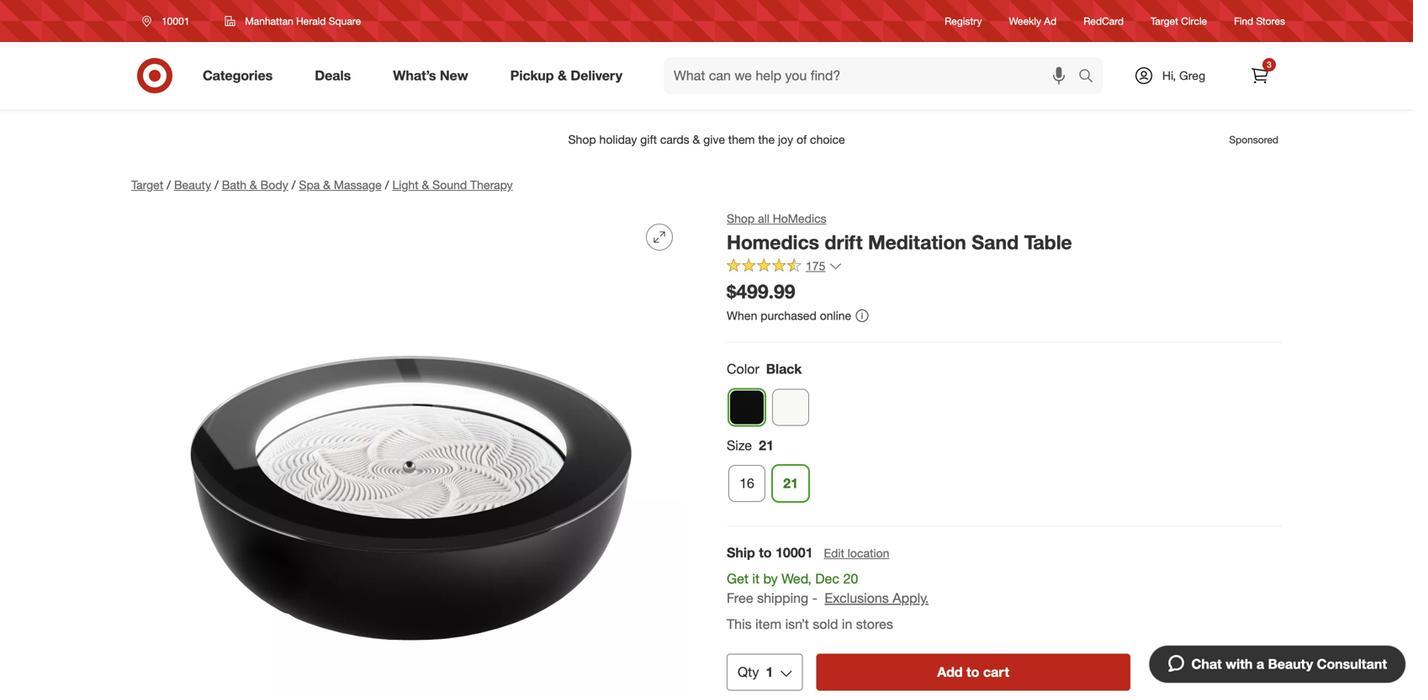 Task type: vqa. For each thing, say whether or not it's contained in the screenshot.
fourth / from right
yes



Task type: locate. For each thing, give the bounding box(es) containing it.
shipping
[[757, 590, 809, 607]]

& right light
[[422, 178, 429, 192]]

with
[[1226, 656, 1253, 673]]

target for target circle
[[1151, 15, 1178, 27]]

0 horizontal spatial target
[[131, 178, 163, 192]]

beauty right a
[[1268, 656, 1313, 673]]

deals link
[[301, 57, 372, 94]]

1 horizontal spatial 10001
[[776, 545, 813, 561]]

therapy
[[470, 178, 513, 192]]

to for add
[[967, 664, 980, 681]]

175 link
[[727, 258, 842, 277]]

1 horizontal spatial 21
[[783, 475, 798, 492]]

edit location button
[[823, 544, 890, 563]]

21 right 16
[[783, 475, 798, 492]]

add to cart
[[937, 664, 1010, 681]]

target
[[1151, 15, 1178, 27], [131, 178, 163, 192]]

&
[[558, 67, 567, 84], [250, 178, 257, 192], [323, 178, 331, 192], [422, 178, 429, 192]]

ship to 10001
[[727, 545, 813, 561]]

cart
[[983, 664, 1010, 681]]

group
[[725, 436, 1282, 509]]

0 horizontal spatial 21
[[759, 437, 774, 454]]

21 right size
[[759, 437, 774, 454]]

bath
[[222, 178, 247, 192]]

deals
[[315, 67, 351, 84]]

What can we help you find? suggestions appear below search field
[[664, 57, 1083, 94]]

beauty left bath
[[174, 178, 211, 192]]

1 horizontal spatial target
[[1151, 15, 1178, 27]]

sand
[[972, 230, 1019, 254]]

/ left spa
[[292, 178, 296, 192]]

manhattan herald square button
[[214, 6, 372, 36]]

10001 inside dropdown button
[[162, 15, 190, 27]]

0 vertical spatial target
[[1151, 15, 1178, 27]]

light
[[392, 178, 419, 192]]

redcard
[[1084, 15, 1124, 27]]

/
[[167, 178, 171, 192], [215, 178, 219, 192], [292, 178, 296, 192], [385, 178, 389, 192]]

target left circle
[[1151, 15, 1178, 27]]

purchased
[[761, 308, 817, 323]]

this
[[727, 616, 752, 632]]

it
[[752, 571, 760, 587]]

20
[[843, 571, 858, 587]]

sold
[[813, 616, 838, 632]]

1 horizontal spatial to
[[967, 664, 980, 681]]

item
[[755, 616, 782, 632]]

to right "add"
[[967, 664, 980, 681]]

16
[[740, 475, 755, 492]]

1 vertical spatial 21
[[783, 475, 798, 492]]

1
[[766, 664, 773, 681]]

1 horizontal spatial beauty
[[1268, 656, 1313, 673]]

online
[[820, 308, 852, 323]]

to
[[759, 545, 772, 561], [967, 664, 980, 681]]

to right ship
[[759, 545, 772, 561]]

stores
[[1256, 15, 1285, 27]]

10001
[[162, 15, 190, 27], [776, 545, 813, 561]]

what's new link
[[379, 57, 489, 94]]

& right pickup
[[558, 67, 567, 84]]

target left the beauty 'link'
[[131, 178, 163, 192]]

0 horizontal spatial beauty
[[174, 178, 211, 192]]

0 vertical spatial to
[[759, 545, 772, 561]]

16 link
[[729, 465, 766, 502]]

/ left light
[[385, 178, 389, 192]]

edit location
[[824, 546, 890, 561]]

pickup
[[510, 67, 554, 84]]

21 inside 21 link
[[783, 475, 798, 492]]

1 vertical spatial beauty
[[1268, 656, 1313, 673]]

redcard link
[[1084, 14, 1124, 28]]

square
[[329, 15, 361, 27]]

find stores
[[1234, 15, 1285, 27]]

get
[[727, 571, 749, 587]]

2 / from the left
[[215, 178, 219, 192]]

homedics drift meditation sand table, 1 of 9 image
[[131, 210, 686, 697]]

manhattan herald square
[[245, 15, 361, 27]]

/ left bath
[[215, 178, 219, 192]]

0 vertical spatial beauty
[[174, 178, 211, 192]]

0 vertical spatial 21
[[759, 437, 774, 454]]

qty
[[738, 664, 759, 681]]

0 horizontal spatial to
[[759, 545, 772, 561]]

1 vertical spatial 10001
[[776, 545, 813, 561]]

-
[[812, 590, 818, 607]]

beauty
[[174, 178, 211, 192], [1268, 656, 1313, 673]]

spa & massage link
[[299, 178, 382, 192]]

0 vertical spatial 10001
[[162, 15, 190, 27]]

0 horizontal spatial 10001
[[162, 15, 190, 27]]

1 vertical spatial target
[[131, 178, 163, 192]]

weekly ad link
[[1009, 14, 1057, 28]]

target link
[[131, 178, 163, 192]]

sound
[[433, 178, 467, 192]]

color
[[727, 361, 759, 377]]

beauty inside chat with a beauty consultant button
[[1268, 656, 1313, 673]]

herald
[[296, 15, 326, 27]]

to inside button
[[967, 664, 980, 681]]

chat
[[1192, 656, 1222, 673]]

/ right target link
[[167, 178, 171, 192]]

search button
[[1071, 57, 1111, 98]]

massage
[[334, 178, 382, 192]]

advertisement region
[[118, 119, 1296, 160]]

1 vertical spatial to
[[967, 664, 980, 681]]

target / beauty / bath & body / spa & massage / light & sound therapy
[[131, 178, 513, 192]]

bath & body link
[[222, 178, 288, 192]]



Task type: describe. For each thing, give the bounding box(es) containing it.
categories
[[203, 67, 273, 84]]

add
[[937, 664, 963, 681]]

get it by wed, dec 20 free shipping - exclusions apply.
[[727, 571, 929, 607]]

edit
[[824, 546, 845, 561]]

categories link
[[188, 57, 294, 94]]

in
[[842, 616, 852, 632]]

target for target / beauty / bath & body / spa & massage / light & sound therapy
[[131, 178, 163, 192]]

stores
[[856, 616, 893, 632]]

location
[[848, 546, 890, 561]]

4 / from the left
[[385, 178, 389, 192]]

what's new
[[393, 67, 468, 84]]

what's
[[393, 67, 436, 84]]

homedics
[[727, 230, 819, 254]]

wed,
[[782, 571, 812, 587]]

weekly ad
[[1009, 15, 1057, 27]]

beauty link
[[174, 178, 211, 192]]

cream image
[[773, 390, 808, 425]]

$499.99
[[727, 280, 795, 303]]

hi,
[[1163, 68, 1176, 83]]

greg
[[1179, 68, 1206, 83]]

group containing size
[[725, 436, 1282, 509]]

weekly
[[1009, 15, 1041, 27]]

chat with a beauty consultant button
[[1149, 645, 1407, 684]]

to for ship
[[759, 545, 772, 561]]

175
[[806, 259, 826, 274]]

consultant
[[1317, 656, 1387, 673]]

shop all homedics homedics drift meditation sand table
[[727, 211, 1072, 254]]

isn't
[[785, 616, 809, 632]]

meditation
[[868, 230, 966, 254]]

free
[[727, 590, 754, 607]]

size
[[727, 437, 752, 454]]

when purchased online
[[727, 308, 852, 323]]

homedics
[[773, 211, 827, 226]]

delivery
[[571, 67, 623, 84]]

drift
[[825, 230, 863, 254]]

black image
[[729, 390, 765, 425]]

shop
[[727, 211, 755, 226]]

qty 1
[[738, 664, 773, 681]]

10001 button
[[131, 6, 207, 36]]

search
[[1071, 69, 1111, 85]]

by
[[763, 571, 778, 587]]

circle
[[1181, 15, 1207, 27]]

body
[[260, 178, 288, 192]]

spa
[[299, 178, 320, 192]]

add to cart button
[[816, 654, 1131, 691]]

black
[[766, 361, 802, 377]]

size 21
[[727, 437, 774, 454]]

target circle
[[1151, 15, 1207, 27]]

3 link
[[1242, 57, 1279, 94]]

all
[[758, 211, 770, 226]]

& right spa
[[323, 178, 331, 192]]

registry
[[945, 15, 982, 27]]

registry link
[[945, 14, 982, 28]]

chat with a beauty consultant
[[1192, 656, 1387, 673]]

manhattan
[[245, 15, 293, 27]]

pickup & delivery
[[510, 67, 623, 84]]

21 link
[[772, 465, 809, 502]]

table
[[1024, 230, 1072, 254]]

exclusions apply. link
[[825, 590, 929, 607]]

target circle link
[[1151, 14, 1207, 28]]

3 / from the left
[[292, 178, 296, 192]]

3
[[1267, 59, 1272, 70]]

find stores link
[[1234, 14, 1285, 28]]

hi, greg
[[1163, 68, 1206, 83]]

apply.
[[893, 590, 929, 607]]

a
[[1257, 656, 1264, 673]]

exclusions
[[825, 590, 889, 607]]

find
[[1234, 15, 1254, 27]]

1 / from the left
[[167, 178, 171, 192]]

ship
[[727, 545, 755, 561]]

dec
[[815, 571, 840, 587]]

& right bath
[[250, 178, 257, 192]]

when
[[727, 308, 757, 323]]

this item isn't sold in stores
[[727, 616, 893, 632]]

ad
[[1044, 15, 1057, 27]]



